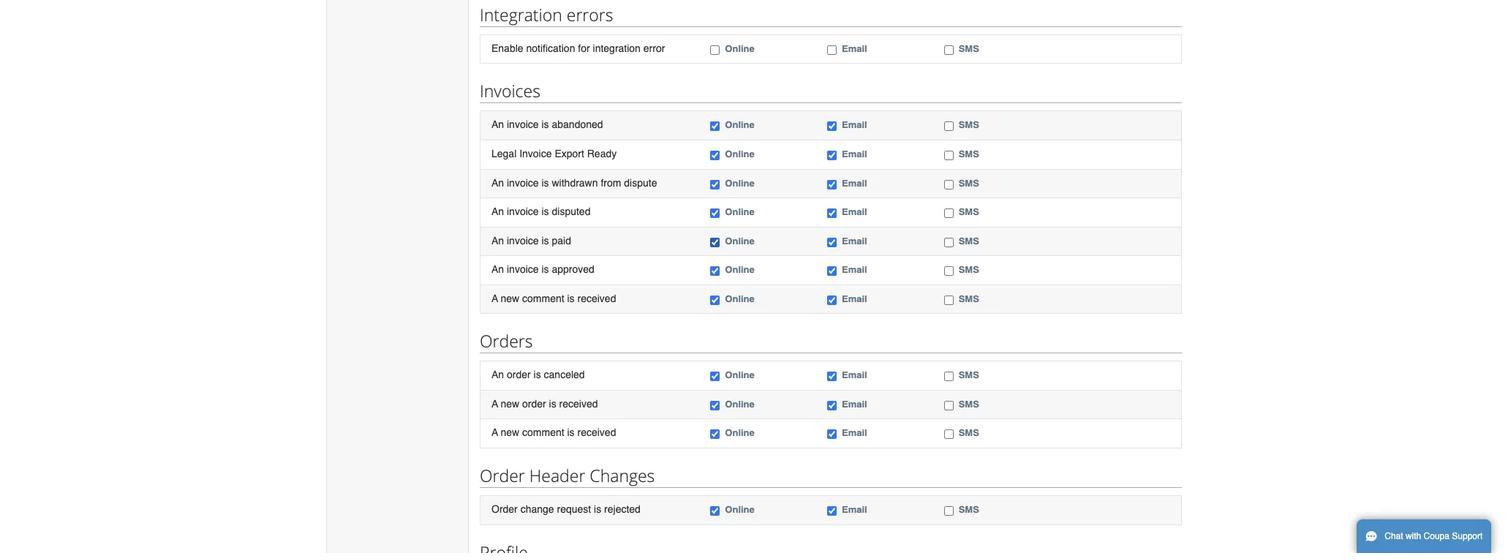 Task type: describe. For each thing, give the bounding box(es) containing it.
6 online from the top
[[725, 235, 755, 246]]

request
[[557, 503, 591, 515]]

an invoice is withdrawn from dispute
[[492, 177, 657, 188]]

5 sms from the top
[[959, 206, 979, 217]]

chat with coupa support button
[[1357, 519, 1492, 553]]

for
[[578, 42, 590, 54]]

4 sms from the top
[[959, 177, 979, 188]]

approved
[[552, 264, 595, 275]]

legal
[[492, 148, 517, 159]]

legal invoice export ready
[[492, 148, 617, 159]]

is left disputed
[[542, 206, 549, 217]]

export
[[555, 148, 584, 159]]

is down approved
[[567, 292, 575, 304]]

12 online from the top
[[725, 504, 755, 515]]

chat
[[1385, 531, 1404, 541]]

notification
[[526, 42, 575, 54]]

invoice for withdrawn
[[507, 177, 539, 188]]

coupa
[[1424, 531, 1450, 541]]

is left canceled
[[534, 369, 541, 381]]

invoice for abandoned
[[507, 119, 539, 131]]

enable
[[492, 42, 524, 54]]

an invoice is paid
[[492, 235, 571, 246]]

is left approved
[[542, 264, 549, 275]]

10 online from the top
[[725, 399, 755, 410]]

is down "a new order is received" on the left bottom of the page
[[567, 427, 575, 439]]

7 online from the top
[[725, 264, 755, 275]]

an invoice is disputed
[[492, 206, 591, 217]]

with
[[1406, 531, 1422, 541]]

9 email from the top
[[842, 370, 867, 381]]

2 sms from the top
[[959, 120, 979, 131]]

1 new from the top
[[501, 292, 520, 304]]

8 online from the top
[[725, 293, 755, 304]]

2 comment from the top
[[522, 427, 565, 439]]

6 sms from the top
[[959, 235, 979, 246]]

invoices
[[480, 79, 541, 103]]

1 vertical spatial order
[[522, 398, 546, 410]]

7 email from the top
[[842, 264, 867, 275]]

5 email from the top
[[842, 206, 867, 217]]

1 email from the top
[[842, 43, 867, 54]]

invoice for paid
[[507, 235, 539, 246]]

invoice for disputed
[[507, 206, 539, 217]]

from
[[601, 177, 621, 188]]

12 email from the top
[[842, 504, 867, 515]]

8 email from the top
[[842, 293, 867, 304]]

order for order change request is rejected
[[492, 503, 518, 515]]

withdrawn
[[552, 177, 598, 188]]

is down canceled
[[549, 398, 557, 410]]

is right request
[[594, 503, 602, 515]]

2 email from the top
[[842, 120, 867, 131]]

an for an invoice is abandoned
[[492, 119, 504, 131]]

an order is canceled
[[492, 369, 585, 381]]

paid
[[552, 235, 571, 246]]

9 sms from the top
[[959, 370, 979, 381]]

invoice for approved
[[507, 264, 539, 275]]

is left paid
[[542, 235, 549, 246]]

3 a from the top
[[492, 427, 498, 439]]

an for an invoice is disputed
[[492, 206, 504, 217]]

an for an invoice is withdrawn from dispute
[[492, 177, 504, 188]]

10 email from the top
[[842, 399, 867, 410]]

integration
[[593, 42, 641, 54]]

3 new from the top
[[501, 427, 520, 439]]

support
[[1452, 531, 1483, 541]]

disputed
[[552, 206, 591, 217]]

header
[[530, 464, 586, 487]]

order for order header changes
[[480, 464, 525, 487]]



Task type: locate. For each thing, give the bounding box(es) containing it.
0 vertical spatial comment
[[522, 292, 565, 304]]

a new order is received
[[492, 398, 598, 410]]

5 online from the top
[[725, 206, 755, 217]]

2 a from the top
[[492, 398, 498, 410]]

2 invoice from the top
[[507, 177, 539, 188]]

1 vertical spatial a
[[492, 398, 498, 410]]

None checkbox
[[944, 45, 954, 55], [827, 122, 837, 131], [944, 122, 954, 131], [711, 180, 720, 189], [827, 180, 837, 189], [944, 180, 954, 189], [711, 209, 720, 218], [827, 266, 837, 276], [827, 295, 837, 305], [944, 295, 954, 305], [711, 372, 720, 381], [827, 372, 837, 381], [827, 401, 837, 410], [944, 506, 954, 516], [944, 45, 954, 55], [827, 122, 837, 131], [944, 122, 954, 131], [711, 180, 720, 189], [827, 180, 837, 189], [944, 180, 954, 189], [711, 209, 720, 218], [827, 266, 837, 276], [827, 295, 837, 305], [944, 295, 954, 305], [711, 372, 720, 381], [827, 372, 837, 381], [827, 401, 837, 410], [944, 506, 954, 516]]

invoice
[[520, 148, 552, 159]]

invoice down invoice
[[507, 177, 539, 188]]

a
[[492, 292, 498, 304], [492, 398, 498, 410], [492, 427, 498, 439]]

sms
[[959, 43, 979, 54], [959, 120, 979, 131], [959, 148, 979, 159], [959, 177, 979, 188], [959, 206, 979, 217], [959, 235, 979, 246], [959, 264, 979, 275], [959, 293, 979, 304], [959, 370, 979, 381], [959, 399, 979, 410], [959, 428, 979, 439], [959, 504, 979, 515]]

4 invoice from the top
[[507, 235, 539, 246]]

received up changes
[[578, 427, 616, 439]]

1 a new comment is received from the top
[[492, 292, 616, 304]]

5 an from the top
[[492, 264, 504, 275]]

0 vertical spatial a new comment is received
[[492, 292, 616, 304]]

invoice
[[507, 119, 539, 131], [507, 177, 539, 188], [507, 206, 539, 217], [507, 235, 539, 246], [507, 264, 539, 275]]

error
[[644, 42, 665, 54]]

order left change
[[492, 503, 518, 515]]

rejected
[[604, 503, 641, 515]]

4 an from the top
[[492, 235, 504, 246]]

1 an from the top
[[492, 119, 504, 131]]

1 sms from the top
[[959, 43, 979, 54]]

a down an order is canceled
[[492, 398, 498, 410]]

integration errors
[[480, 3, 613, 26]]

email
[[842, 43, 867, 54], [842, 120, 867, 131], [842, 148, 867, 159], [842, 177, 867, 188], [842, 206, 867, 217], [842, 235, 867, 246], [842, 264, 867, 275], [842, 293, 867, 304], [842, 370, 867, 381], [842, 399, 867, 410], [842, 428, 867, 439], [842, 504, 867, 515]]

1 invoice from the top
[[507, 119, 539, 131]]

10 sms from the top
[[959, 399, 979, 410]]

new down an order is canceled
[[501, 398, 520, 410]]

an for an invoice is paid
[[492, 235, 504, 246]]

11 sms from the top
[[959, 428, 979, 439]]

an up legal
[[492, 119, 504, 131]]

order down an order is canceled
[[522, 398, 546, 410]]

an invoice is approved
[[492, 264, 595, 275]]

11 online from the top
[[725, 428, 755, 439]]

is up an invoice is disputed
[[542, 177, 549, 188]]

0 vertical spatial new
[[501, 292, 520, 304]]

an for an invoice is approved
[[492, 264, 504, 275]]

invoice down an invoice is paid on the left top
[[507, 264, 539, 275]]

canceled
[[544, 369, 585, 381]]

order
[[507, 369, 531, 381], [522, 398, 546, 410]]

0 vertical spatial received
[[578, 292, 616, 304]]

invoice up invoice
[[507, 119, 539, 131]]

enable notification for integration error
[[492, 42, 665, 54]]

is
[[542, 119, 549, 131], [542, 177, 549, 188], [542, 206, 549, 217], [542, 235, 549, 246], [542, 264, 549, 275], [567, 292, 575, 304], [534, 369, 541, 381], [549, 398, 557, 410], [567, 427, 575, 439], [594, 503, 602, 515]]

order
[[480, 464, 525, 487], [492, 503, 518, 515]]

dispute
[[624, 177, 657, 188]]

an invoice is abandoned
[[492, 119, 603, 131]]

a new comment is received down an invoice is approved
[[492, 292, 616, 304]]

an down an invoice is disputed
[[492, 235, 504, 246]]

1 comment from the top
[[522, 292, 565, 304]]

received
[[578, 292, 616, 304], [559, 398, 598, 410], [578, 427, 616, 439]]

None checkbox
[[711, 45, 720, 55], [827, 45, 837, 55], [711, 122, 720, 131], [711, 151, 720, 160], [827, 151, 837, 160], [944, 151, 954, 160], [827, 209, 837, 218], [944, 209, 954, 218], [711, 237, 720, 247], [827, 237, 837, 247], [944, 237, 954, 247], [711, 266, 720, 276], [944, 266, 954, 276], [711, 295, 720, 305], [944, 372, 954, 381], [711, 401, 720, 410], [944, 401, 954, 410], [711, 430, 720, 439], [827, 430, 837, 439], [944, 430, 954, 439], [711, 506, 720, 516], [827, 506, 837, 516], [711, 45, 720, 55], [827, 45, 837, 55], [711, 122, 720, 131], [711, 151, 720, 160], [827, 151, 837, 160], [944, 151, 954, 160], [827, 209, 837, 218], [944, 209, 954, 218], [711, 237, 720, 247], [827, 237, 837, 247], [944, 237, 954, 247], [711, 266, 720, 276], [944, 266, 954, 276], [711, 295, 720, 305], [944, 372, 954, 381], [711, 401, 720, 410], [944, 401, 954, 410], [711, 430, 720, 439], [827, 430, 837, 439], [944, 430, 954, 439], [711, 506, 720, 516], [827, 506, 837, 516]]

6 an from the top
[[492, 369, 504, 381]]

comment down "a new order is received" on the left bottom of the page
[[522, 427, 565, 439]]

comment
[[522, 292, 565, 304], [522, 427, 565, 439]]

2 vertical spatial received
[[578, 427, 616, 439]]

9 online from the top
[[725, 370, 755, 381]]

errors
[[567, 3, 613, 26]]

order up change
[[480, 464, 525, 487]]

an down an invoice is paid on the left top
[[492, 264, 504, 275]]

3 an from the top
[[492, 206, 504, 217]]

3 invoice from the top
[[507, 206, 539, 217]]

0 vertical spatial order
[[507, 369, 531, 381]]

1 vertical spatial comment
[[522, 427, 565, 439]]

a new comment is received down "a new order is received" on the left bottom of the page
[[492, 427, 616, 439]]

1 vertical spatial order
[[492, 503, 518, 515]]

changes
[[590, 464, 655, 487]]

comment down an invoice is approved
[[522, 292, 565, 304]]

3 email from the top
[[842, 148, 867, 159]]

a new comment is received
[[492, 292, 616, 304], [492, 427, 616, 439]]

chat with coupa support
[[1385, 531, 1483, 541]]

orders
[[480, 329, 533, 353]]

12 sms from the top
[[959, 504, 979, 515]]

received down canceled
[[559, 398, 598, 410]]

1 online from the top
[[725, 43, 755, 54]]

a up the orders
[[492, 292, 498, 304]]

2 an from the top
[[492, 177, 504, 188]]

integration
[[480, 3, 562, 26]]

0 vertical spatial a
[[492, 292, 498, 304]]

4 online from the top
[[725, 177, 755, 188]]

new
[[501, 292, 520, 304], [501, 398, 520, 410], [501, 427, 520, 439]]

an up an invoice is paid on the left top
[[492, 206, 504, 217]]

1 vertical spatial received
[[559, 398, 598, 410]]

new up the orders
[[501, 292, 520, 304]]

2 online from the top
[[725, 120, 755, 131]]

0 vertical spatial order
[[480, 464, 525, 487]]

2 a new comment is received from the top
[[492, 427, 616, 439]]

an down legal
[[492, 177, 504, 188]]

an down the orders
[[492, 369, 504, 381]]

4 email from the top
[[842, 177, 867, 188]]

an for an order is canceled
[[492, 369, 504, 381]]

order change request is rejected
[[492, 503, 641, 515]]

abandoned
[[552, 119, 603, 131]]

order header changes
[[480, 464, 655, 487]]

6 email from the top
[[842, 235, 867, 246]]

is up legal invoice export ready
[[542, 119, 549, 131]]

3 sms from the top
[[959, 148, 979, 159]]

1 vertical spatial new
[[501, 398, 520, 410]]

an
[[492, 119, 504, 131], [492, 177, 504, 188], [492, 206, 504, 217], [492, 235, 504, 246], [492, 264, 504, 275], [492, 369, 504, 381]]

change
[[521, 503, 554, 515]]

new down "a new order is received" on the left bottom of the page
[[501, 427, 520, 439]]

2 new from the top
[[501, 398, 520, 410]]

invoice down an invoice is disputed
[[507, 235, 539, 246]]

5 invoice from the top
[[507, 264, 539, 275]]

1 a from the top
[[492, 292, 498, 304]]

2 vertical spatial a
[[492, 427, 498, 439]]

online
[[725, 43, 755, 54], [725, 120, 755, 131], [725, 148, 755, 159], [725, 177, 755, 188], [725, 206, 755, 217], [725, 235, 755, 246], [725, 264, 755, 275], [725, 293, 755, 304], [725, 370, 755, 381], [725, 399, 755, 410], [725, 428, 755, 439], [725, 504, 755, 515]]

ready
[[587, 148, 617, 159]]

1 vertical spatial a new comment is received
[[492, 427, 616, 439]]

3 online from the top
[[725, 148, 755, 159]]

2 vertical spatial new
[[501, 427, 520, 439]]

order down the orders
[[507, 369, 531, 381]]

7 sms from the top
[[959, 264, 979, 275]]

invoice up an invoice is paid on the left top
[[507, 206, 539, 217]]

received down approved
[[578, 292, 616, 304]]

11 email from the top
[[842, 428, 867, 439]]

a down "a new order is received" on the left bottom of the page
[[492, 427, 498, 439]]

8 sms from the top
[[959, 293, 979, 304]]



Task type: vqa. For each thing, say whether or not it's contained in the screenshot.
Order
yes



